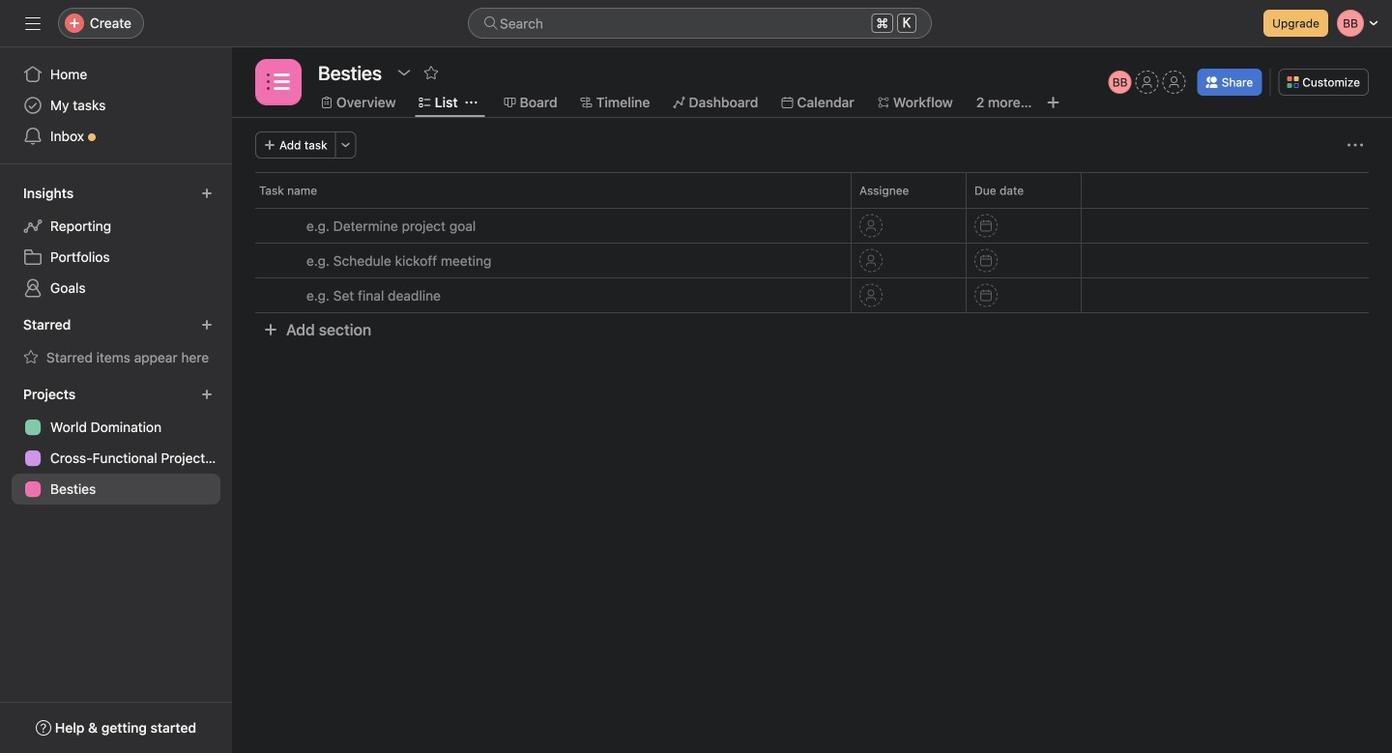 Task type: locate. For each thing, give the bounding box(es) containing it.
list image
[[267, 71, 290, 94]]

new insights image
[[201, 188, 213, 199]]

row
[[232, 172, 1393, 208], [255, 207, 1370, 209], [232, 208, 1393, 244], [232, 243, 1393, 279], [232, 278, 1393, 313]]

more actions image
[[340, 139, 352, 151]]

show options image
[[397, 65, 412, 80]]

projects element
[[0, 377, 232, 509]]

None text field
[[313, 55, 387, 90]]

new project or portfolio image
[[201, 389, 213, 400]]

starred element
[[0, 308, 232, 377]]

None field
[[468, 8, 932, 39]]

manage project members image
[[1109, 71, 1132, 94]]



Task type: vqa. For each thing, say whether or not it's contained in the screenshot.
New insights image
yes



Task type: describe. For each thing, give the bounding box(es) containing it.
insights element
[[0, 176, 232, 308]]

add items to starred image
[[201, 319, 213, 331]]

global element
[[0, 47, 232, 163]]

more actions image
[[1348, 137, 1364, 153]]

add tab image
[[1046, 95, 1062, 110]]

tab actions image
[[466, 97, 477, 108]]

add to starred image
[[424, 65, 439, 80]]

hide sidebar image
[[25, 15, 41, 31]]

Search tasks, projects, and more text field
[[468, 8, 932, 39]]



